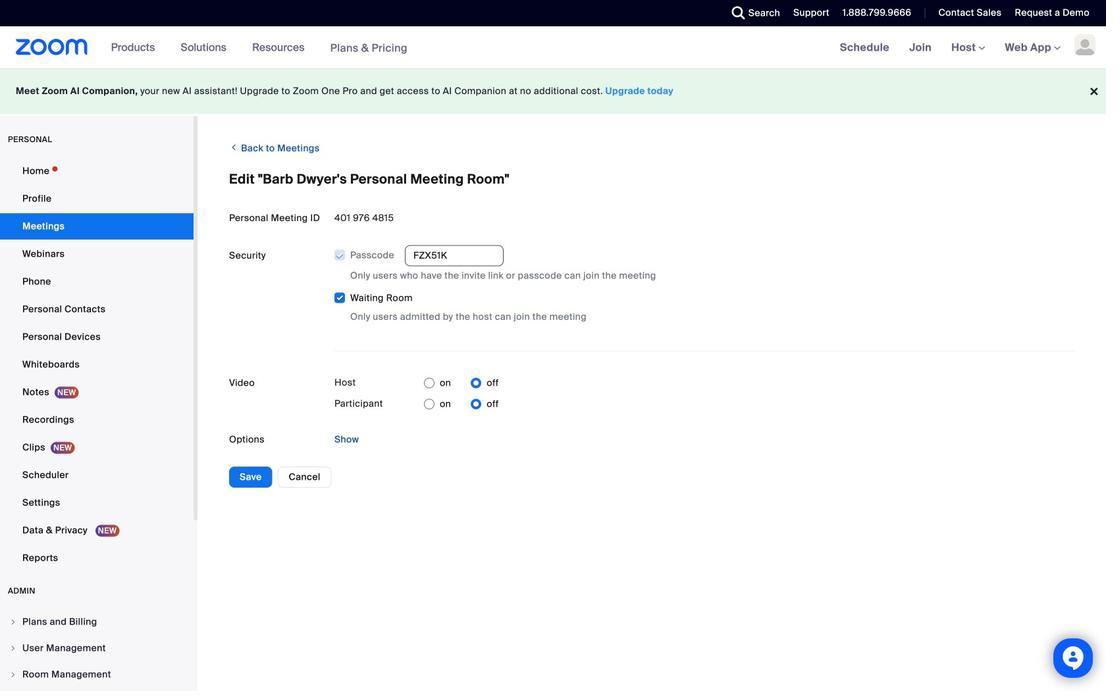 Task type: describe. For each thing, give the bounding box(es) containing it.
2 right image from the top
[[9, 645, 17, 653]]

right image
[[9, 671, 17, 679]]

zoom logo image
[[16, 39, 88, 55]]

product information navigation
[[101, 26, 418, 69]]



Task type: vqa. For each thing, say whether or not it's contained in the screenshot.
Calendar Integration
no



Task type: locate. For each thing, give the bounding box(es) containing it.
menu item
[[0, 610, 194, 635], [0, 636, 194, 661], [0, 663, 194, 688]]

1 vertical spatial right image
[[9, 645, 17, 653]]

None text field
[[405, 246, 504, 267]]

1 vertical spatial menu item
[[0, 636, 194, 661]]

2 option group from the top
[[424, 394, 499, 415]]

left image
[[229, 141, 239, 154]]

right image
[[9, 619, 17, 626], [9, 645, 17, 653]]

1 menu item from the top
[[0, 610, 194, 635]]

1 option group from the top
[[424, 373, 499, 394]]

meetings navigation
[[831, 26, 1107, 69]]

1 right image from the top
[[9, 619, 17, 626]]

0 vertical spatial menu item
[[0, 610, 194, 635]]

option group
[[424, 373, 499, 394], [424, 394, 499, 415]]

personal menu menu
[[0, 158, 194, 573]]

group
[[334, 245, 1075, 324]]

profile picture image
[[1075, 34, 1096, 55]]

footer
[[0, 69, 1107, 114]]

3 menu item from the top
[[0, 663, 194, 688]]

2 vertical spatial menu item
[[0, 663, 194, 688]]

banner
[[0, 26, 1107, 69]]

2 menu item from the top
[[0, 636, 194, 661]]

0 vertical spatial right image
[[9, 619, 17, 626]]

admin menu menu
[[0, 610, 194, 692]]



